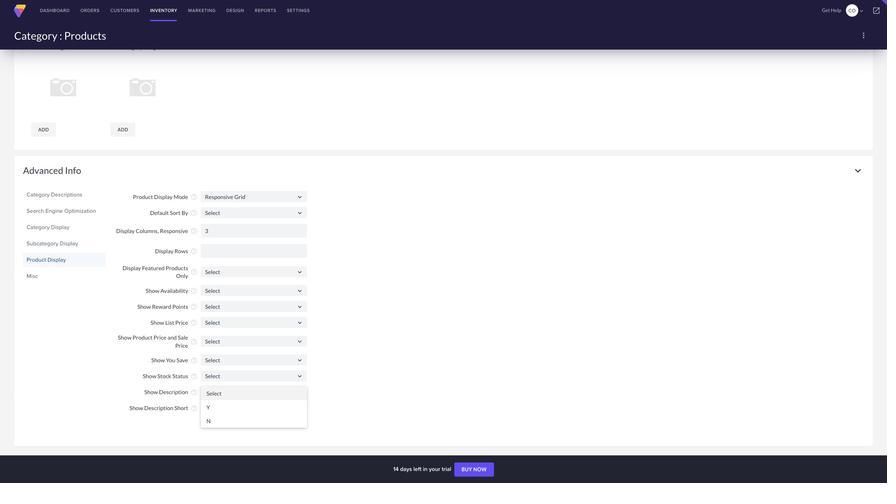 Task type: locate. For each thing, give the bounding box(es) containing it.
1 image from the left
[[51, 43, 67, 50]]

0 horizontal spatial products
[[64, 29, 106, 42]]

category images
[[23, 21, 91, 33]]

0 vertical spatial subcategory
[[112, 43, 143, 50]]

1 add from the left
[[38, 127, 49, 132]]

13 help_outline from the top
[[191, 405, 198, 412]]

help_outline right sale
[[191, 338, 198, 345]]

display down category display link
[[60, 239, 78, 248]]

descriptions
[[51, 191, 82, 199]]

6  from the top
[[296, 319, 304, 327]]

show stock status help_outline
[[143, 373, 198, 380]]

show inside show stock status help_outline
[[143, 373, 156, 380]]

category descriptions link
[[27, 189, 102, 201]]

reward
[[152, 303, 171, 310]]

8 help_outline from the top
[[191, 319, 198, 327]]

subcategory for subcategory image
[[112, 43, 143, 50]]

product for product display
[[27, 256, 46, 264]]

4  from the top
[[296, 287, 304, 295]]

1 help_outline from the top
[[191, 194, 198, 201]]

product up default
[[133, 194, 153, 200]]

2 expand_more from the top
[[853, 165, 865, 177]]

10 help_outline from the top
[[191, 357, 198, 364]]

1 vertical spatial price
[[154, 334, 167, 341]]

description for short
[[144, 405, 173, 412]]

add link
[[31, 122, 56, 137], [111, 122, 135, 137]]

7  from the top
[[296, 338, 304, 346]]

price inside show list price help_outline
[[175, 319, 188, 326]]

2  from the top
[[296, 209, 304, 217]]

help_outline right rows
[[191, 248, 198, 255]]

1 horizontal spatial add
[[118, 127, 128, 132]]

help_outline inside show description help_outline
[[191, 389, 198, 396]]

12 help_outline from the top
[[191, 389, 198, 396]]

help_outline right responsive
[[191, 228, 198, 235]]

1 add link from the left
[[31, 122, 56, 137]]

1 vertical spatial products
[[166, 265, 188, 271]]

show inside show list price help_outline
[[151, 319, 164, 326]]

add link for subcategory
[[111, 122, 135, 137]]

help_outline inside show stock status help_outline
[[191, 373, 198, 380]]

display left rows
[[155, 248, 174, 255]]

category for category : products
[[14, 29, 57, 42]]

category display link
[[27, 221, 102, 233]]

show
[[146, 288, 159, 294], [137, 303, 151, 310], [151, 319, 164, 326], [118, 334, 132, 341], [151, 357, 165, 364], [143, 373, 156, 380], [144, 389, 158, 396], [130, 405, 143, 412]]

display left featured
[[123, 265, 141, 271]]

5 help_outline from the top
[[191, 269, 198, 276]]


[[859, 8, 866, 14]]

0 horizontal spatial add
[[38, 127, 49, 132]]

show for show reward points help_outline
[[137, 303, 151, 310]]

:
[[60, 29, 62, 42]]

category
[[23, 21, 61, 33], [14, 29, 57, 42], [27, 191, 50, 199], [27, 223, 50, 231]]

add for subcategory
[[118, 127, 128, 132]]

and
[[168, 334, 177, 341]]

product
[[133, 194, 153, 200], [27, 256, 46, 264], [133, 334, 153, 341]]

display columns, responsive help_outline
[[116, 228, 198, 235]]

show inside show description short help_outline
[[130, 405, 143, 412]]

display down subcategory display
[[48, 256, 66, 264]]

save
[[177, 357, 188, 364]]

1 horizontal spatial products
[[166, 265, 188, 271]]

help_outline right status
[[191, 373, 198, 380]]

search engine optimization
[[27, 207, 96, 215]]

product inside show product price and sale price help_outline
[[133, 334, 153, 341]]

category for category descriptions
[[27, 191, 50, 199]]

only
[[176, 273, 188, 279]]

products right :
[[64, 29, 106, 42]]

0 vertical spatial product
[[133, 194, 153, 200]]


[[296, 193, 304, 201], [296, 209, 304, 217], [296, 269, 304, 276], [296, 287, 304, 295], [296, 303, 304, 311], [296, 319, 304, 327], [296, 338, 304, 346], [296, 357, 304, 364], [296, 373, 304, 380]]

help_outline inside show product price and sale price help_outline
[[191, 338, 198, 345]]

description down show stock status help_outline
[[159, 389, 188, 396]]

2 vertical spatial product
[[133, 334, 153, 341]]

2 image from the left
[[144, 43, 159, 50]]

3 help_outline from the top
[[191, 228, 198, 235]]

0 vertical spatial products
[[64, 29, 106, 42]]

image
[[51, 43, 67, 50], [144, 43, 159, 50]]

product up misc
[[27, 256, 46, 264]]

show description help_outline
[[144, 389, 198, 396]]

columns,
[[136, 228, 159, 234]]

1 vertical spatial subcategory
[[27, 239, 58, 248]]

expand_more
[[853, 21, 865, 34], [853, 165, 865, 177]]

4 help_outline from the top
[[191, 248, 198, 255]]

1  from the top
[[296, 193, 304, 201]]

product display mode help_outline
[[133, 194, 198, 201]]

 for show reward points help_outline
[[296, 303, 304, 311]]

products inside display featured products only help_outline
[[166, 265, 188, 271]]

search engine optimization link
[[27, 205, 102, 217]]

1 vertical spatial description
[[144, 405, 173, 412]]

expand_more for advanced info
[[853, 165, 865, 177]]

category for category display
[[27, 223, 50, 231]]

design
[[227, 7, 244, 14]]

show inside show description help_outline
[[144, 389, 158, 396]]

select
[[207, 390, 222, 397]]

optimization
[[64, 207, 96, 215]]

help_outline right availability at the bottom left
[[191, 288, 198, 295]]

product inside product display mode help_outline
[[133, 194, 153, 200]]

None text field
[[201, 207, 307, 218], [201, 266, 307, 277], [201, 285, 307, 296], [201, 301, 307, 312], [201, 207, 307, 218], [201, 266, 307, 277], [201, 285, 307, 296], [201, 301, 307, 312]]

subcategory
[[112, 43, 143, 50], [27, 239, 58, 248]]

8  from the top
[[296, 357, 304, 364]]

7 help_outline from the top
[[191, 304, 198, 311]]

advanced info
[[23, 165, 81, 176]]

banner image
[[32, 43, 67, 50]]

1 horizontal spatial image
[[144, 43, 159, 50]]

help_outline right save
[[191, 357, 198, 364]]

marketing
[[188, 7, 216, 14]]

display left columns,
[[116, 228, 135, 234]]

show inside show availability help_outline
[[146, 288, 159, 294]]

description down show description help_outline
[[144, 405, 173, 412]]

category : products
[[14, 29, 106, 42]]

add
[[38, 127, 49, 132], [118, 127, 128, 132]]

display down search engine optimization
[[51, 223, 69, 231]]

left
[[414, 465, 422, 474]]

9  from the top
[[296, 373, 304, 380]]

help_outline inside display featured products only help_outline
[[191, 269, 198, 276]]

products for :
[[64, 29, 106, 42]]

help_outline right by
[[191, 210, 198, 217]]

3  from the top
[[296, 269, 304, 276]]

advanced
[[23, 165, 63, 176]]

help_outline right list
[[191, 319, 198, 327]]

help_outline right only
[[191, 269, 198, 276]]

2 add link from the left
[[111, 122, 135, 137]]

help_outline right 'short'
[[191, 405, 198, 412]]

help_outline inside show you save help_outline
[[191, 357, 198, 364]]

description
[[159, 389, 188, 396], [144, 405, 173, 412]]

subcategory image
[[112, 43, 159, 50]]

1 vertical spatial product
[[27, 256, 46, 264]]

price
[[175, 319, 188, 326], [154, 334, 167, 341], [175, 342, 188, 349]]

0 horizontal spatial subcategory
[[27, 239, 58, 248]]

product display
[[27, 256, 66, 264]]

1 expand_more from the top
[[853, 21, 865, 34]]

 for show list price help_outline
[[296, 319, 304, 327]]

None text field
[[201, 191, 307, 202], [201, 317, 307, 328], [201, 336, 307, 347], [201, 355, 307, 366], [201, 371, 307, 382], [201, 191, 307, 202], [201, 317, 307, 328], [201, 336, 307, 347], [201, 355, 307, 366], [201, 371, 307, 382]]

show inside show reward points help_outline
[[137, 303, 151, 310]]

help_outline inside show list price help_outline
[[191, 319, 198, 327]]

show for show description short help_outline
[[130, 405, 143, 412]]

 for product display mode help_outline
[[296, 193, 304, 201]]

products up only
[[166, 265, 188, 271]]

help_outline inside show reward points help_outline
[[191, 304, 198, 311]]

0 vertical spatial description
[[159, 389, 188, 396]]

 for show availability help_outline
[[296, 287, 304, 295]]

0 vertical spatial price
[[175, 319, 188, 326]]

show for show list price help_outline
[[151, 319, 164, 326]]

show description short help_outline
[[130, 405, 198, 412]]

description inside show description help_outline
[[159, 389, 188, 396]]

help_outline left 'select'
[[191, 389, 198, 396]]

0 horizontal spatial add link
[[31, 122, 56, 137]]

help_outline inside show description short help_outline
[[191, 405, 198, 412]]

help_outline right mode
[[191, 194, 198, 201]]

help_outline inside show availability help_outline
[[191, 288, 198, 295]]

buy now
[[462, 467, 487, 473]]

show reward points help_outline
[[137, 303, 198, 311]]

display up default
[[154, 194, 173, 200]]

inventory
[[150, 7, 178, 14]]

display inside display featured products only help_outline
[[123, 265, 141, 271]]

14 days left in your trial
[[394, 465, 453, 474]]

1 horizontal spatial subcategory
[[112, 43, 143, 50]]

None number field
[[201, 224, 307, 238], [201, 244, 307, 258], [201, 224, 307, 238], [201, 244, 307, 258]]

9 help_outline from the top
[[191, 338, 198, 345]]

category for category images
[[23, 21, 61, 33]]

1 vertical spatial expand_more
[[853, 165, 865, 177]]

2 add from the left
[[118, 127, 128, 132]]

0 vertical spatial expand_more
[[853, 21, 865, 34]]

11 help_outline from the top
[[191, 373, 198, 380]]

5  from the top
[[296, 303, 304, 311]]

1 horizontal spatial add link
[[111, 122, 135, 137]]

expand_more for category images
[[853, 21, 865, 34]]

price down sale
[[175, 342, 188, 349]]

help_outline
[[191, 194, 198, 201], [191, 210, 198, 217], [191, 228, 198, 235], [191, 248, 198, 255], [191, 269, 198, 276], [191, 288, 198, 295], [191, 304, 198, 311], [191, 319, 198, 327], [191, 338, 198, 345], [191, 357, 198, 364], [191, 373, 198, 380], [191, 389, 198, 396], [191, 405, 198, 412]]

dashboard link
[[35, 0, 75, 21]]

sort
[[170, 209, 181, 216]]

 for default sort by help_outline
[[296, 209, 304, 217]]

help_outline inside display columns, responsive help_outline
[[191, 228, 198, 235]]

get help
[[823, 7, 842, 13]]

 for show stock status help_outline
[[296, 373, 304, 380]]

show inside show you save help_outline
[[151, 357, 165, 364]]

show for show description help_outline
[[144, 389, 158, 396]]

short
[[175, 405, 188, 412]]

price left and
[[154, 334, 167, 341]]

products
[[64, 29, 106, 42], [166, 265, 188, 271]]

add link for banner
[[31, 122, 56, 137]]

6 help_outline from the top
[[191, 288, 198, 295]]

show inside show product price and sale price help_outline
[[118, 334, 132, 341]]

product left and
[[133, 334, 153, 341]]

sale
[[178, 334, 188, 341]]

help_outline inside display rows help_outline
[[191, 248, 198, 255]]

2 help_outline from the top
[[191, 210, 198, 217]]

help_outline right "points"
[[191, 304, 198, 311]]

price right list
[[175, 319, 188, 326]]

stock
[[158, 373, 171, 380]]

description inside show description short help_outline
[[144, 405, 173, 412]]

banner
[[32, 43, 50, 50]]

category display
[[27, 223, 69, 231]]

0 horizontal spatial image
[[51, 43, 67, 50]]



Task type: vqa. For each thing, say whether or not it's contained in the screenshot.
the Category for Category : Products
yes



Task type: describe. For each thing, give the bounding box(es) containing it.
co 
[[849, 7, 866, 14]]

price for help_outline
[[175, 319, 188, 326]]

 for show product price and sale price help_outline
[[296, 338, 304, 346]]

you
[[166, 357, 176, 364]]

customers
[[110, 7, 140, 14]]

 for show you save help_outline
[[296, 357, 304, 364]]

featured
[[142, 265, 165, 271]]

image for banner image
[[51, 43, 67, 50]]

default sort by help_outline
[[150, 209, 198, 217]]

more_vert button
[[857, 28, 872, 43]]

subcategory display
[[27, 239, 78, 248]]

mode
[[174, 194, 188, 200]]

default
[[150, 209, 169, 216]]

image for subcategory image
[[144, 43, 159, 50]]

product for product display mode help_outline
[[133, 194, 153, 200]]

help_outline inside product display mode help_outline
[[191, 194, 198, 201]]

show you save help_outline
[[151, 357, 198, 364]]

14
[[394, 465, 399, 474]]

display inside display columns, responsive help_outline
[[116, 228, 135, 234]]

products for featured
[[166, 265, 188, 271]]

now
[[474, 467, 487, 473]]

dashboard
[[40, 7, 70, 14]]

show list price help_outline
[[151, 319, 198, 327]]


[[873, 6, 881, 15]]

2 vertical spatial price
[[175, 342, 188, 349]]

 for display featured products only help_outline
[[296, 269, 304, 276]]

status
[[173, 373, 188, 380]]

points
[[173, 303, 188, 310]]

trial
[[442, 465, 452, 474]]

y
[[207, 404, 210, 411]]

in
[[423, 465, 428, 474]]

search
[[27, 207, 44, 215]]

images
[[62, 21, 91, 33]]

reports
[[255, 7, 277, 14]]

display inside display rows help_outline
[[155, 248, 174, 255]]

days
[[400, 465, 412, 474]]

by
[[182, 209, 188, 216]]

settings
[[287, 7, 310, 14]]

show for show you save help_outline
[[151, 357, 165, 364]]

show availability help_outline
[[146, 288, 198, 295]]

display featured products only help_outline
[[123, 265, 198, 279]]

responsive
[[160, 228, 188, 234]]

info
[[65, 165, 81, 176]]

subcategory for subcategory display
[[27, 239, 58, 248]]

availability
[[161, 288, 188, 294]]

rows
[[175, 248, 188, 255]]

co
[[849, 7, 857, 13]]

buy now link
[[455, 463, 494, 477]]

misc link
[[27, 270, 102, 282]]

help_outline inside default sort by help_outline
[[191, 210, 198, 217]]

subcategory display link
[[27, 238, 102, 250]]

list
[[165, 319, 174, 326]]

show for show product price and sale price help_outline
[[118, 334, 132, 341]]

n
[[207, 418, 211, 425]]

add for banner
[[38, 127, 49, 132]]

 link
[[867, 0, 888, 21]]

engine
[[45, 207, 63, 215]]

description for help_outline
[[159, 389, 188, 396]]

your
[[429, 465, 441, 474]]

more_vert
[[860, 31, 869, 40]]

orders
[[80, 7, 100, 14]]

show product price and sale price help_outline
[[118, 334, 198, 349]]

display inside product display mode help_outline
[[154, 194, 173, 200]]

product display link
[[27, 254, 102, 266]]

price for and
[[154, 334, 167, 341]]

buy
[[462, 467, 473, 473]]

help
[[832, 7, 842, 13]]

category descriptions
[[27, 191, 82, 199]]

display rows help_outline
[[155, 248, 198, 255]]

show for show availability help_outline
[[146, 288, 159, 294]]

misc
[[27, 272, 38, 280]]

show for show stock status help_outline
[[143, 373, 156, 380]]

get
[[823, 7, 831, 13]]



